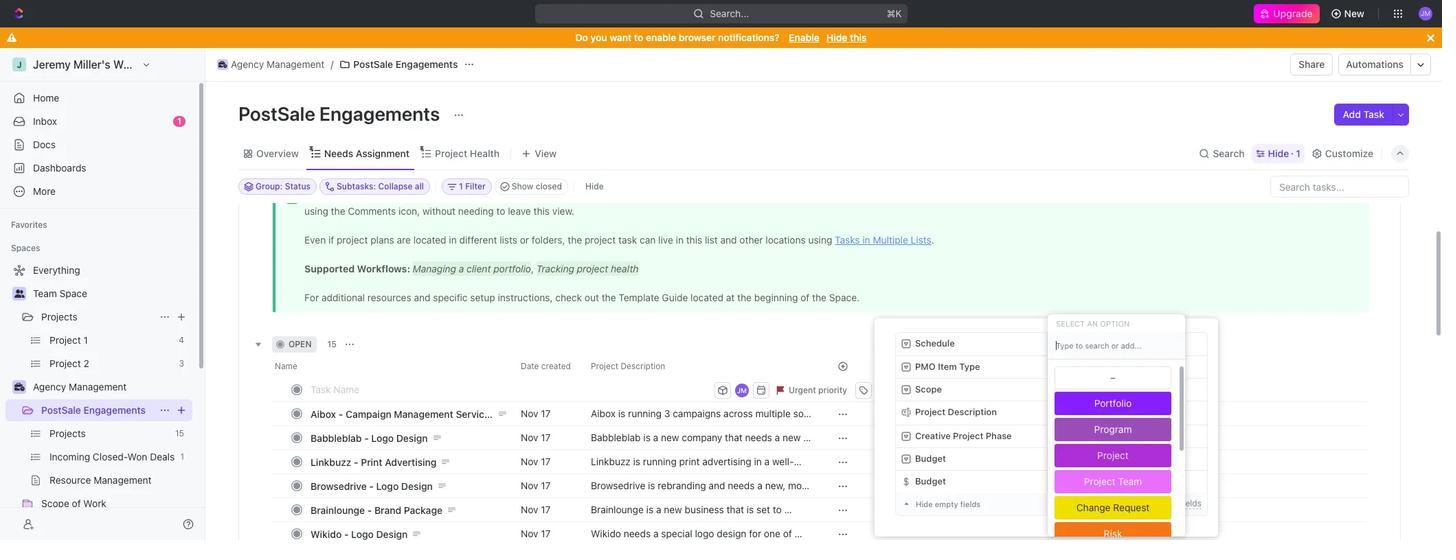 Task type: describe. For each thing, give the bounding box(es) containing it.
search button
[[1195, 144, 1249, 163]]

postsale inside tree
[[41, 405, 81, 416]]

add task
[[1343, 109, 1385, 120]]

value not set element up portfolio
[[1055, 367, 1172, 390]]

- for babbleblab
[[364, 433, 369, 444]]

edit
[[1164, 499, 1178, 509]]

linkbuzz for linkbuzz - print advertising
[[311, 457, 351, 468]]

notifications?
[[718, 32, 780, 43]]

you
[[591, 32, 607, 43]]

aibox
[[311, 409, 336, 420]]

special
[[661, 528, 693, 540]]

0 vertical spatial postsale
[[353, 58, 393, 70]]

do
[[576, 32, 588, 43]]

team space link
[[33, 283, 190, 305]]

upgrade
[[1274, 8, 1313, 19]]

project team
[[1084, 476, 1142, 488]]

spaces
[[11, 243, 40, 254]]

add inside button
[[1343, 109, 1361, 120]]

needs inside wikido needs a special logo design for one of
[[624, 528, 651, 540]]

0 vertical spatial agency management
[[231, 58, 325, 70]]

customize
[[1326, 147, 1374, 159]]

portfolio
[[1095, 398, 1132, 410]]

cancel button
[[909, 382, 947, 399]]

needs assignment
[[324, 147, 410, 159]]

babbleblab - logo design
[[311, 433, 428, 444]]

logo.
[[608, 493, 630, 504]]

hide for hide
[[585, 181, 604, 192]]

browsedrive for browsedrive - logo design
[[311, 481, 367, 492]]

projects
[[41, 311, 78, 323]]

– for the value not set element inside custom fields element
[[1060, 362, 1066, 373]]

in
[[754, 456, 762, 468]]

empty
[[935, 500, 958, 509]]

assignment
[[356, 147, 410, 159]]

brainlounge - brand package link
[[307, 501, 510, 521]]

postsale engagements inside tree
[[41, 405, 146, 416]]

advertising
[[385, 457, 437, 468]]

select
[[1056, 319, 1085, 328]]

an
[[1087, 319, 1098, 328]]

this
[[850, 32, 867, 43]]

customize button
[[1308, 144, 1378, 163]]

wikido - logo design link
[[307, 525, 510, 541]]

needs inside linkbuzz is running print advertising in a well- known magazine and needs content creation.
[[687, 469, 714, 480]]

ern
[[591, 493, 606, 504]]

1 horizontal spatial agency
[[231, 58, 264, 70]]

1 horizontal spatial fields
[[1181, 499, 1202, 509]]

Search tasks... text field
[[1271, 177, 1409, 197]]

wikido - logo design
[[311, 529, 408, 540]]

wikido needs a special logo design for one of button
[[583, 522, 821, 541]]

browsedrive - logo design link
[[307, 477, 510, 497]]

for
[[749, 528, 762, 540]]

– button
[[1048, 402, 1207, 425]]

- for browsedrive
[[369, 481, 374, 492]]

home
[[33, 92, 59, 104]]

request
[[1113, 502, 1150, 514]]

1 button
[[875, 382, 901, 399]]

docs
[[33, 139, 56, 150]]

needs inside the 'browsedrive is rebranding and needs a new, mod ern logo.'
[[728, 480, 755, 492]]

creation.
[[753, 469, 792, 480]]

of
[[783, 528, 792, 540]]

running
[[643, 456, 677, 468]]

project for health
[[435, 147, 467, 159]]

new,
[[765, 480, 786, 492]]

space
[[60, 288, 87, 300]]

logo for babbleblab
[[371, 433, 394, 444]]

- for aibox
[[339, 409, 343, 420]]

1 vertical spatial engagements
[[319, 102, 440, 125]]

share
[[1299, 58, 1325, 70]]

magazine
[[622, 469, 665, 480]]

hide button
[[580, 179, 609, 195]]

option
[[1100, 319, 1130, 328]]

hide empty fields
[[916, 500, 981, 509]]

add task button
[[1335, 104, 1393, 126]]

aibox - campaign management services link
[[307, 404, 510, 424]]

design for wikido - logo design
[[376, 529, 408, 540]]

and inside the 'browsedrive is rebranding and needs a new, mod ern logo.'
[[709, 480, 725, 492]]

or
[[1153, 499, 1161, 509]]

program
[[1094, 424, 1132, 436]]

management inside aibox - campaign management services link
[[394, 409, 453, 420]]

mod
[[788, 480, 812, 492]]

/
[[331, 58, 334, 70]]

15
[[327, 339, 337, 350]]

browsedrive is rebranding and needs a new, mod ern logo.
[[591, 480, 812, 504]]

favorites
[[11, 220, 47, 230]]

logo
[[695, 528, 714, 540]]

advertising
[[703, 456, 752, 468]]

babbleblab - logo design link
[[307, 428, 510, 448]]

content
[[717, 469, 751, 480]]

babbleblab
[[311, 433, 362, 444]]

0 vertical spatial postsale engagements link
[[336, 56, 461, 73]]

wikido for wikido needs a special logo design for one of
[[591, 528, 621, 540]]

change request
[[1077, 502, 1150, 514]]

aibox - campaign management services
[[311, 409, 495, 420]]

brainlounge - brand package
[[311, 505, 443, 516]]

cancel
[[915, 385, 942, 395]]

browsedrive - logo design
[[311, 481, 433, 492]]

value not set element inside custom fields element
[[1053, 361, 1072, 375]]



Task type: locate. For each thing, give the bounding box(es) containing it.
–
[[1060, 362, 1066, 373], [1111, 372, 1116, 383], [1055, 408, 1060, 419]]

– for the value not set element over portfolio
[[1111, 372, 1116, 383]]

design for browsedrive - logo design
[[401, 481, 433, 492]]

1 vertical spatial logo
[[376, 481, 399, 492]]

logo up linkbuzz - print advertising
[[371, 433, 394, 444]]

0 horizontal spatial agency
[[33, 381, 66, 393]]

browsedrive up brainlounge
[[311, 481, 367, 492]]

fields right edit
[[1181, 499, 1202, 509]]

0 vertical spatial team
[[33, 288, 57, 300]]

a inside wikido needs a special logo design for one of
[[653, 528, 659, 540]]

overview
[[256, 147, 299, 159]]

linkbuzz is running print advertising in a well- known magazine and needs content creation. button
[[583, 450, 821, 480]]

and down print
[[668, 469, 684, 480]]

0 horizontal spatial wikido
[[311, 529, 342, 540]]

-
[[339, 409, 343, 420], [364, 433, 369, 444], [354, 457, 358, 468], [369, 481, 374, 492], [367, 505, 372, 516], [344, 529, 349, 540]]

project option
[[1048, 443, 1179, 469]]

0 horizontal spatial browsedrive
[[311, 481, 367, 492]]

1 horizontal spatial management
[[267, 58, 325, 70]]

2 vertical spatial postsale
[[41, 405, 81, 416]]

project for team
[[1084, 476, 1116, 488]]

agency
[[231, 58, 264, 70], [33, 381, 66, 393]]

add inside custom fields element
[[1135, 499, 1151, 509]]

a inside the 'browsedrive is rebranding and needs a new, mod ern logo.'
[[758, 480, 763, 492]]

health
[[470, 147, 500, 159]]

want
[[610, 32, 632, 43]]

0 horizontal spatial a
[[653, 528, 659, 540]]

hide for hide empty fields
[[916, 500, 933, 509]]

a left the special
[[653, 528, 659, 540]]

1 vertical spatial postsale
[[238, 102, 315, 125]]

1 vertical spatial add
[[1135, 499, 1151, 509]]

0 vertical spatial project
[[435, 147, 467, 159]]

team right user group image
[[33, 288, 57, 300]]

linkbuzz - print advertising
[[311, 457, 437, 468]]

2 vertical spatial postsale engagements
[[41, 405, 146, 416]]

0 vertical spatial add
[[1343, 109, 1361, 120]]

agency management
[[231, 58, 325, 70], [33, 381, 127, 393]]

0 vertical spatial agency management link
[[214, 56, 328, 73]]

1 horizontal spatial postsale
[[238, 102, 315, 125]]

logo
[[371, 433, 394, 444], [376, 481, 399, 492], [351, 529, 374, 540]]

hide for hide 1
[[1268, 147, 1289, 159]]

well-
[[772, 456, 794, 468]]

linkbuzz up known
[[591, 456, 631, 468]]

is
[[633, 456, 641, 468], [648, 480, 655, 492]]

agency right business time image
[[231, 58, 264, 70]]

design down the advertising
[[401, 481, 433, 492]]

Set value for Budget Custom Field text field
[[1048, 471, 1207, 493]]

rebranding
[[658, 480, 706, 492]]

project inside option
[[1098, 450, 1129, 462]]

0 vertical spatial postsale engagements
[[353, 58, 458, 70]]

docs link
[[5, 134, 192, 156]]

team inside team space link
[[33, 288, 57, 300]]

logo down brainlounge - brand package
[[351, 529, 374, 540]]

browsedrive inside the 'browsedrive is rebranding and needs a new, mod ern logo.'
[[591, 480, 646, 492]]

dashboards
[[33, 162, 86, 174]]

agency management inside sidebar navigation
[[33, 381, 127, 393]]

1 horizontal spatial agency management
[[231, 58, 325, 70]]

a left new,
[[758, 480, 763, 492]]

0 horizontal spatial add
[[1135, 499, 1151, 509]]

0 vertical spatial design
[[396, 433, 428, 444]]

agency management link inside tree
[[33, 377, 190, 399]]

1 horizontal spatial add
[[1343, 109, 1361, 120]]

- for brainlounge
[[367, 505, 372, 516]]

- for linkbuzz
[[354, 457, 358, 468]]

needs left the special
[[624, 528, 651, 540]]

design down brand
[[376, 529, 408, 540]]

- down print at the bottom
[[369, 481, 374, 492]]

fields right empty
[[961, 500, 981, 509]]

2 vertical spatial 1
[[891, 385, 895, 395]]

0 vertical spatial agency
[[231, 58, 264, 70]]

linkbuzz inside linkbuzz is running print advertising in a well- known magazine and needs content creation.
[[591, 456, 631, 468]]

Type to search or add... field
[[1048, 333, 1185, 360]]

logo for browsedrive
[[376, 481, 399, 492]]

home link
[[5, 87, 192, 109]]

- left brand
[[367, 505, 372, 516]]

1 vertical spatial 1
[[1296, 147, 1301, 159]]

linkbuzz
[[591, 456, 631, 468], [311, 457, 351, 468]]

tree containing team space
[[5, 260, 192, 541]]

0 vertical spatial 1
[[177, 116, 181, 126]]

project left health
[[435, 147, 467, 159]]

sidebar navigation
[[0, 48, 205, 541]]

wikido inside wikido needs a special logo design for one of
[[591, 528, 621, 540]]

1 horizontal spatial 1
[[891, 385, 895, 395]]

0 horizontal spatial fields
[[961, 500, 981, 509]]

1 horizontal spatial agency management link
[[214, 56, 328, 73]]

0 vertical spatial a
[[765, 456, 770, 468]]

hide inside hide button
[[585, 181, 604, 192]]

project up project team
[[1098, 450, 1129, 462]]

tree inside sidebar navigation
[[5, 260, 192, 541]]

inbox
[[33, 115, 57, 127]]

1 vertical spatial design
[[401, 481, 433, 492]]

– inside dropdown button
[[1060, 362, 1066, 373]]

linkbuzz down babbleblab
[[311, 457, 351, 468]]

1 vertical spatial postsale engagements link
[[41, 400, 154, 422]]

2 horizontal spatial management
[[394, 409, 453, 420]]

– up portfolio
[[1111, 372, 1116, 383]]

hide inside custom fields element
[[916, 500, 933, 509]]

1 horizontal spatial is
[[648, 480, 655, 492]]

2 vertical spatial logo
[[351, 529, 374, 540]]

and down advertising
[[709, 480, 725, 492]]

1
[[177, 116, 181, 126], [1296, 147, 1301, 159], [891, 385, 895, 395]]

1 vertical spatial a
[[758, 480, 763, 492]]

agency inside tree
[[33, 381, 66, 393]]

0 horizontal spatial needs
[[624, 528, 651, 540]]

– down select
[[1060, 362, 1066, 373]]

wikido down ern
[[591, 528, 621, 540]]

0 horizontal spatial postsale engagements link
[[41, 400, 154, 422]]

1 vertical spatial agency management
[[33, 381, 127, 393]]

2 vertical spatial engagements
[[83, 405, 146, 416]]

known
[[591, 469, 620, 480]]

is up the magazine
[[633, 456, 641, 468]]

automations button
[[1340, 54, 1411, 75]]

change
[[1077, 502, 1111, 514]]

risk
[[1104, 528, 1123, 540]]

needs down advertising
[[728, 480, 755, 492]]

tree
[[5, 260, 192, 541]]

is down running
[[648, 480, 655, 492]]

brand
[[374, 505, 402, 516]]

task
[[1364, 109, 1385, 120]]

1 horizontal spatial team
[[1118, 476, 1142, 488]]

team space
[[33, 288, 87, 300]]

2 vertical spatial a
[[653, 528, 659, 540]]

- left print at the bottom
[[354, 457, 358, 468]]

campaign
[[346, 409, 392, 420]]

1 horizontal spatial linkbuzz
[[591, 456, 631, 468]]

2 horizontal spatial needs
[[728, 480, 755, 492]]

and inside linkbuzz is running print advertising in a well- known magazine and needs content creation.
[[668, 469, 684, 480]]

0 vertical spatial logo
[[371, 433, 394, 444]]

- for wikido
[[344, 529, 349, 540]]

Task Name text field
[[311, 379, 712, 401]]

add left task
[[1343, 109, 1361, 120]]

1 vertical spatial agency management link
[[33, 377, 190, 399]]

is for running
[[633, 456, 641, 468]]

- right aibox
[[339, 409, 343, 420]]

is for rebranding
[[648, 480, 655, 492]]

package
[[404, 505, 443, 516]]

needs down print
[[687, 469, 714, 480]]

a
[[765, 456, 770, 468], [758, 480, 763, 492], [653, 528, 659, 540]]

linkbuzz is running print advertising in a well- known magazine and needs content creation.
[[591, 456, 794, 480]]

logo up brand
[[376, 481, 399, 492]]

management
[[267, 58, 325, 70], [69, 381, 127, 393], [394, 409, 453, 420]]

browser
[[679, 32, 716, 43]]

– inside button
[[1055, 408, 1060, 419]]

2 vertical spatial project
[[1084, 476, 1116, 488]]

1 horizontal spatial and
[[709, 480, 725, 492]]

engagements inside tree
[[83, 405, 146, 416]]

needs assignment link
[[321, 144, 410, 163]]

browsedrive for browsedrive is rebranding and needs a new, mod ern logo.
[[591, 480, 646, 492]]

is inside the 'browsedrive is rebranding and needs a new, mod ern logo.'
[[648, 480, 655, 492]]

and
[[668, 469, 684, 480], [709, 480, 725, 492]]

design for babbleblab - logo design
[[396, 433, 428, 444]]

1 vertical spatial management
[[69, 381, 127, 393]]

2 vertical spatial design
[[376, 529, 408, 540]]

linkbuzz - print advertising link
[[307, 453, 510, 472]]

team up the +
[[1118, 476, 1142, 488]]

0 horizontal spatial 1
[[177, 116, 181, 126]]

2 horizontal spatial postsale
[[353, 58, 393, 70]]

hide
[[827, 32, 848, 43], [1268, 147, 1289, 159], [585, 181, 604, 192], [916, 500, 933, 509]]

0 vertical spatial is
[[633, 456, 641, 468]]

one
[[764, 528, 781, 540]]

project health
[[435, 147, 500, 159]]

add right the +
[[1135, 499, 1151, 509]]

open
[[289, 339, 312, 350]]

1 horizontal spatial a
[[758, 480, 763, 492]]

print
[[361, 457, 383, 468]]

1 horizontal spatial browsedrive
[[591, 480, 646, 492]]

management inside tree
[[69, 381, 127, 393]]

design
[[396, 433, 428, 444], [401, 481, 433, 492], [376, 529, 408, 540]]

wikido
[[591, 528, 621, 540], [311, 529, 342, 540]]

1 vertical spatial team
[[1118, 476, 1142, 488]]

1 horizontal spatial postsale engagements link
[[336, 56, 461, 73]]

value not set element down select
[[1053, 361, 1072, 375]]

project up change
[[1084, 476, 1116, 488]]

0 horizontal spatial is
[[633, 456, 641, 468]]

logo for wikido
[[351, 529, 374, 540]]

1 vertical spatial project
[[1098, 450, 1129, 462]]

wikido down brainlounge
[[311, 529, 342, 540]]

dashboards link
[[5, 157, 192, 179]]

2 horizontal spatial a
[[765, 456, 770, 468]]

wikido needs a special logo design for one of
[[591, 528, 795, 541]]

1 vertical spatial agency
[[33, 381, 66, 393]]

project health link
[[432, 144, 500, 163]]

0 horizontal spatial agency management link
[[33, 377, 190, 399]]

browsedrive up logo.
[[591, 480, 646, 492]]

+
[[1128, 499, 1133, 509]]

1 horizontal spatial needs
[[687, 469, 714, 480]]

automations
[[1347, 58, 1404, 70]]

services
[[456, 409, 495, 420]]

2 vertical spatial management
[[394, 409, 453, 420]]

print
[[679, 456, 700, 468]]

0 horizontal spatial and
[[668, 469, 684, 480]]

design
[[717, 528, 747, 540]]

fields
[[1181, 499, 1202, 509], [961, 500, 981, 509]]

1 inside dropdown button
[[891, 385, 895, 395]]

2 horizontal spatial –
[[1111, 372, 1116, 383]]

search
[[1213, 147, 1245, 159]]

team
[[33, 288, 57, 300], [1118, 476, 1142, 488]]

1 horizontal spatial –
[[1060, 362, 1066, 373]]

brainlounge
[[311, 505, 365, 516]]

select an option
[[1056, 319, 1130, 328]]

1 vertical spatial postsale engagements
[[238, 102, 444, 125]]

0 horizontal spatial team
[[33, 288, 57, 300]]

wikido for wikido - logo design
[[311, 529, 342, 540]]

– button
[[1048, 361, 1078, 375]]

0 horizontal spatial linkbuzz
[[311, 457, 351, 468]]

+ add or edit fields
[[1128, 499, 1202, 509]]

new
[[1345, 8, 1365, 19]]

2 horizontal spatial 1
[[1296, 147, 1301, 159]]

needs
[[687, 469, 714, 480], [728, 480, 755, 492], [624, 528, 651, 540]]

– down – dropdown button on the right of page
[[1055, 408, 1060, 419]]

1 inside sidebar navigation
[[177, 116, 181, 126]]

0 vertical spatial management
[[267, 58, 325, 70]]

0 vertical spatial engagements
[[396, 58, 458, 70]]

a inside linkbuzz is running print advertising in a well- known magazine and needs content creation.
[[765, 456, 770, 468]]

to
[[634, 32, 643, 43]]

0 horizontal spatial management
[[69, 381, 127, 393]]

value not set element
[[1053, 361, 1072, 375], [1055, 367, 1172, 390]]

- down brainlounge
[[344, 529, 349, 540]]

agency management right business time icon
[[33, 381, 127, 393]]

1 vertical spatial is
[[648, 480, 655, 492]]

browsedrive is rebranding and needs a new, mod ern logo. button
[[583, 474, 821, 504]]

0 horizontal spatial postsale
[[41, 405, 81, 416]]

linkbuzz for linkbuzz is running print advertising in a well- known magazine and needs content creation.
[[591, 456, 631, 468]]

agency management left /
[[231, 58, 325, 70]]

overview link
[[254, 144, 299, 163]]

business time image
[[218, 61, 227, 68]]

share button
[[1291, 54, 1333, 76]]

new button
[[1325, 3, 1373, 25]]

enable
[[789, 32, 820, 43]]

custom fields element
[[895, 333, 1208, 517]]

- down campaign
[[364, 433, 369, 444]]

business time image
[[14, 383, 24, 392]]

design up the advertising
[[396, 433, 428, 444]]

agency right business time icon
[[33, 381, 66, 393]]

is inside linkbuzz is running print advertising in a well- known magazine and needs content creation.
[[633, 456, 641, 468]]

a right in
[[765, 456, 770, 468]]

0 horizontal spatial agency management
[[33, 381, 127, 393]]

0 horizontal spatial –
[[1055, 408, 1060, 419]]

do you want to enable browser notifications? enable hide this
[[576, 32, 867, 43]]

user group image
[[14, 290, 24, 298]]

1 horizontal spatial wikido
[[591, 528, 621, 540]]



Task type: vqa. For each thing, say whether or not it's contained in the screenshot.
'PostSale Engagements' within Sidebar navigation
yes



